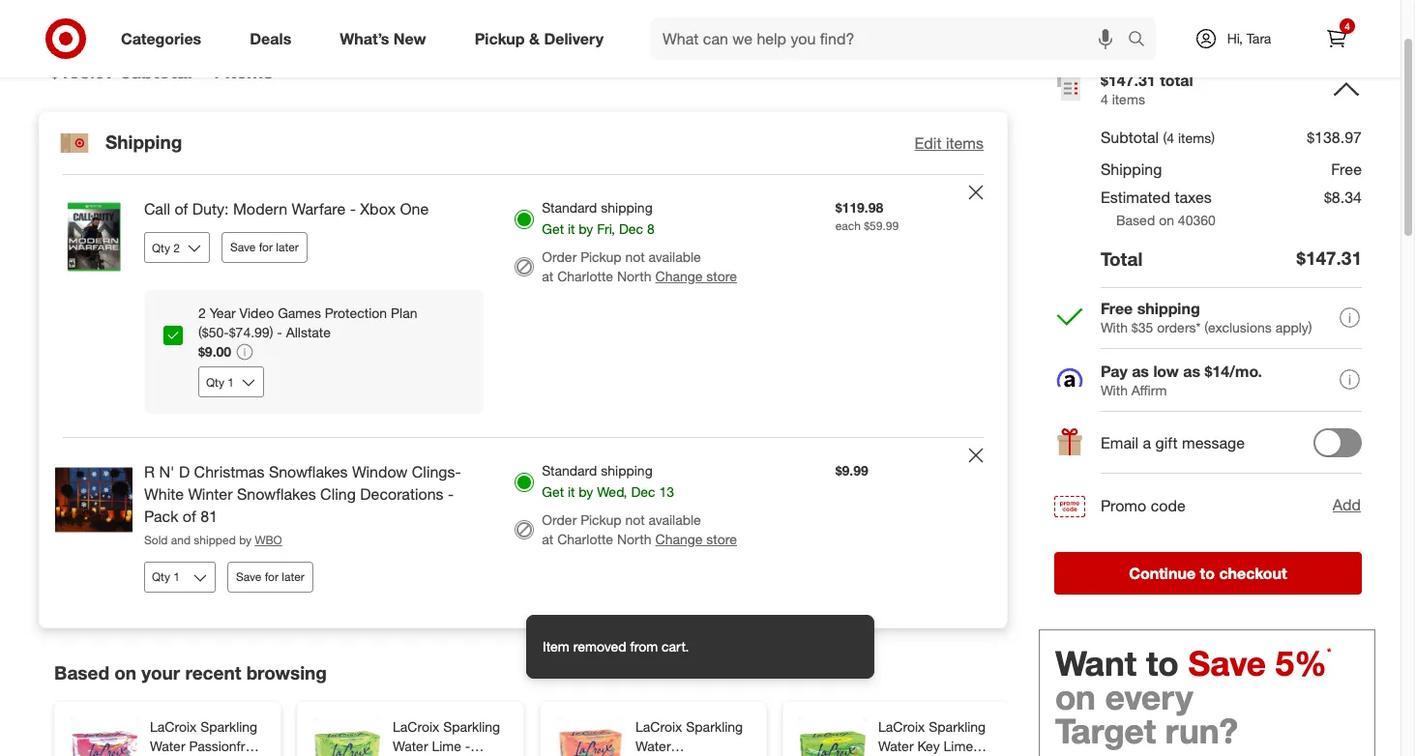 Task type: vqa. For each thing, say whether or not it's contained in the screenshot.
"within"
no



Task type: locate. For each thing, give the bounding box(es) containing it.
cart
[[50, 15, 109, 50]]

at down 'standard shipping get it by fri, dec 8'
[[542, 268, 554, 285]]

of left the 81
[[183, 507, 196, 526]]

- inside 2 year video games protection plan ($50-$74.99) - allstate
[[277, 324, 282, 341]]

0 horizontal spatial water
[[150, 738, 185, 754]]

call of duty: modern warfare - xbox one link
[[144, 199, 484, 221]]

1 vertical spatial save for later
[[236, 569, 305, 584]]

0 vertical spatial at
[[542, 268, 554, 285]]

13
[[659, 484, 674, 500]]

your
[[141, 661, 180, 684]]

$147.31 down $8.34
[[1297, 247, 1362, 269]]

alert containing 2 year video games protection plan ($50-$74.99) - allstate
[[164, 304, 465, 398]]

free shipping with $35 orders* (exclusions apply)
[[1101, 299, 1313, 335]]

3 sparkling from the left
[[686, 719, 743, 735]]

2 not available radio from the top
[[515, 521, 534, 540]]

4 for 4
[[1345, 20, 1351, 32]]

2 order pickup not available at charlotte north change store from the top
[[542, 512, 737, 548]]

free for free
[[1332, 160, 1362, 179]]

1 vertical spatial it
[[568, 484, 575, 500]]

removed
[[573, 639, 627, 655]]

1 vertical spatial not available radio
[[515, 521, 534, 540]]

items up subtotal
[[1112, 91, 1146, 107]]

available down the "13"
[[649, 512, 701, 528]]

affirm image
[[1055, 365, 1086, 396], [1057, 368, 1083, 387]]

free up $35
[[1101, 299, 1133, 318]]

0 horizontal spatial on
[[114, 661, 136, 684]]

shipping
[[105, 130, 182, 152], [1101, 160, 1163, 179]]

1 available from the top
[[649, 249, 701, 265]]

free
[[1332, 160, 1362, 179], [1101, 299, 1133, 318]]

0 vertical spatial later
[[276, 240, 299, 255]]

2 vertical spatial -
[[448, 485, 454, 504]]

1 vertical spatial dec
[[631, 484, 656, 500]]

1 at from the top
[[542, 268, 554, 285]]

$138.97 for $138.97 subtotal
[[50, 60, 116, 82]]

2 lacroix from the left
[[393, 719, 440, 735]]

1 change from the top
[[656, 268, 703, 285]]

sparkling
[[201, 719, 258, 735], [443, 719, 500, 735], [686, 719, 743, 735], [929, 719, 986, 735]]

standard for r n' d christmas snowflakes window clings- white winter snowflakes cling decorations - pack of 81
[[542, 463, 597, 479]]

based for based on 40360
[[1117, 212, 1156, 229]]

2 at from the top
[[542, 531, 554, 548]]

1 vertical spatial -
[[277, 324, 282, 341]]

4 up subtotal
[[1101, 91, 1109, 107]]

order down standard shipping get it by wed, dec 13
[[542, 512, 577, 528]]

1 vertical spatial cart item ready to fulfill group
[[40, 439, 1007, 628]]

1 not from the top
[[626, 249, 645, 265]]

cart item ready to fulfill group
[[40, 176, 1007, 438], [40, 439, 1007, 628]]

0 vertical spatial change store button
[[656, 267, 737, 287]]

items
[[225, 60, 273, 82], [1112, 91, 1146, 107], [946, 133, 984, 153]]

items inside edit items dropdown button
[[946, 133, 984, 153]]

2 sparkling from the left
[[443, 719, 500, 735]]

order left search
[[1055, 23, 1115, 50]]

2 vertical spatial by
[[239, 533, 252, 547]]

2 horizontal spatial items
[[1112, 91, 1146, 107]]

0 vertical spatial items
[[225, 60, 273, 82]]

water
[[150, 738, 185, 754], [393, 738, 428, 754], [879, 738, 914, 754]]

order pickup not available at charlotte north change store down 8
[[542, 249, 737, 285]]

order pickup not available at charlotte north change store for call of duty: modern warfare - xbox one
[[542, 249, 737, 285]]

- left xbox
[[350, 200, 356, 219]]

r n' d christmas snowflakes window clings- white winter snowflakes cling decorations - pack of 81 link
[[144, 462, 484, 528]]

3 water from the left
[[879, 738, 914, 754]]

0 vertical spatial for
[[259, 240, 273, 255]]

3 lacroix from the left
[[636, 719, 683, 735]]

1 horizontal spatial -
[[350, 200, 356, 219]]

2 water from the left
[[393, 738, 428, 754]]

1 vertical spatial based
[[54, 661, 109, 684]]

0 vertical spatial charlotte
[[557, 268, 613, 285]]

save up run?
[[1189, 642, 1266, 684]]

save for later button down the wbo link
[[227, 562, 313, 593]]

2 not from the top
[[626, 512, 645, 528]]

0 vertical spatial change
[[656, 268, 703, 285]]

on inside on every target run?
[[1056, 676, 1096, 718]]

pickup left &
[[475, 29, 525, 48]]

as up affirm
[[1132, 362, 1149, 381]]

edit items button
[[915, 133, 984, 155]]

0 vertical spatial order
[[1055, 23, 1115, 50]]

2 as from the left
[[1184, 362, 1201, 381]]

save for later down wbo on the bottom
[[236, 569, 305, 584]]

1 vertical spatial of
[[183, 507, 196, 526]]

based down estimated
[[1117, 212, 1156, 229]]

1 vertical spatial get
[[542, 484, 564, 500]]

sparkling inside lacroix sparkling water key lime
[[929, 719, 986, 735]]

1 vertical spatial later
[[282, 569, 305, 584]]

it left fri,
[[568, 221, 575, 237]]

4 right subtotal
[[210, 60, 220, 82]]

- down games
[[277, 324, 282, 341]]

hi,
[[1228, 30, 1243, 46]]

it inside 'standard shipping get it by fri, dec 8'
[[568, 221, 575, 237]]

with
[[1101, 319, 1128, 335], [1101, 382, 1128, 398]]

on left your
[[114, 661, 136, 684]]

1 charlotte from the top
[[557, 268, 613, 285]]

1 vertical spatial $147.31
[[1297, 247, 1362, 269]]

r n' d christmas snowflakes window clings- white winter snowflakes cling decorations - pack of 81 sold and shipped by wbo
[[144, 463, 461, 547]]

2 available from the top
[[649, 512, 701, 528]]

1 horizontal spatial water
[[393, 738, 428, 754]]

lacroix sparkling water passionfruit - 8pk/12 fl oz cans image
[[71, 718, 138, 757], [71, 718, 138, 757]]

to right continue
[[1200, 564, 1215, 583]]

0 vertical spatial based
[[1117, 212, 1156, 229]]

get left wed,
[[542, 484, 564, 500]]

1 vertical spatial change
[[656, 531, 703, 548]]

items right edit
[[946, 133, 984, 153]]

1 vertical spatial shipping
[[1138, 299, 1201, 318]]

by
[[579, 221, 594, 237], [579, 484, 594, 500], [239, 533, 252, 547]]

change store button
[[656, 267, 737, 287], [656, 530, 737, 550]]

save for later down modern
[[230, 240, 299, 255]]

2 horizontal spatial 4
[[1345, 20, 1351, 32]]

0 horizontal spatial based
[[54, 661, 109, 684]]

2 it from the top
[[568, 484, 575, 500]]

by left wed,
[[579, 484, 594, 500]]

shipping up call at the top left of the page
[[105, 130, 182, 152]]

of
[[175, 200, 188, 219], [183, 507, 196, 526]]

0 vertical spatial not
[[626, 249, 645, 265]]

1 vertical spatial available
[[649, 512, 701, 528]]

order down 'standard shipping get it by fri, dec 8'
[[542, 249, 577, 265]]

for for save for later button to the bottom
[[265, 569, 279, 584]]

1 vertical spatial change store button
[[656, 530, 737, 550]]

by left fri,
[[579, 221, 594, 237]]

for down modern
[[259, 240, 273, 255]]

0 vertical spatial order pickup not available at charlotte north change store
[[542, 249, 737, 285]]

2 vertical spatial shipping
[[601, 463, 653, 479]]

0 vertical spatial $147.31
[[1101, 70, 1156, 90]]

store
[[707, 268, 737, 285], [707, 531, 737, 548]]

orders*
[[1157, 319, 1201, 335]]

0 vertical spatial it
[[568, 221, 575, 237]]

with down pay
[[1101, 382, 1128, 398]]

0 vertical spatial save
[[230, 240, 256, 255]]

dec inside standard shipping get it by wed, dec 13
[[631, 484, 656, 500]]

0 horizontal spatial $138.97
[[50, 60, 116, 82]]

items down deals
[[225, 60, 273, 82]]

1 horizontal spatial items
[[946, 133, 984, 153]]

add button
[[1332, 494, 1362, 518]]

free for free shipping with $35 orders* (exclusions apply)
[[1101, 299, 1133, 318]]

sparkling inside lacroix sparkling wate
[[686, 719, 743, 735]]

at
[[542, 268, 554, 285], [542, 531, 554, 548]]

duty:
[[192, 200, 229, 219]]

2 store from the top
[[707, 531, 737, 548]]

on for your
[[114, 661, 136, 684]]

1 lacroix from the left
[[150, 719, 197, 735]]

1 vertical spatial for
[[265, 569, 279, 584]]

1 horizontal spatial on
[[1056, 676, 1096, 718]]

on down estimated taxes
[[1159, 212, 1175, 229]]

dec left the "13"
[[631, 484, 656, 500]]

it left wed,
[[568, 484, 575, 500]]

shipping for call of duty: modern warfare - xbox one
[[601, 200, 653, 216]]

n'
[[159, 463, 175, 482]]

2 vertical spatial order
[[542, 512, 577, 528]]

sparkling for lacroix sparkling water passionfrui
[[201, 719, 258, 735]]

to inside button
[[1200, 564, 1215, 583]]

sparkling for lacroix sparkling water key lime 
[[929, 719, 986, 735]]

4 lacroix from the left
[[879, 719, 925, 735]]

0 vertical spatial dec
[[619, 221, 644, 237]]

0 vertical spatial by
[[579, 221, 594, 237]]

apply)
[[1276, 319, 1313, 335]]

0 vertical spatial north
[[617, 268, 652, 285]]

not available radio
[[515, 258, 534, 277], [515, 521, 534, 540]]

later down call of duty: modern warfare - xbox one
[[276, 240, 299, 255]]

wbo link
[[255, 533, 282, 547]]

with left $35
[[1101, 319, 1128, 335]]

0 vertical spatial with
[[1101, 319, 1128, 335]]

2 change store button from the top
[[656, 530, 737, 550]]

1 with from the top
[[1101, 319, 1128, 335]]

taxes
[[1175, 187, 1212, 207]]

winter
[[188, 485, 233, 504]]

call
[[144, 200, 170, 219]]

0 vertical spatial cart item ready to fulfill group
[[40, 176, 1007, 438]]

snowflakes up the wbo link
[[237, 485, 316, 504]]

north down wed,
[[617, 531, 652, 548]]

1 vertical spatial north
[[617, 531, 652, 548]]

0 horizontal spatial -
[[277, 324, 282, 341]]

available down 8
[[649, 249, 701, 265]]

lacroix sparkling water key lime - 8pk/12 fl oz cans image
[[799, 718, 867, 757], [799, 718, 867, 757]]

1 north from the top
[[617, 268, 652, 285]]

water for lacroix sparkling water lime 
[[393, 738, 428, 754]]

0 vertical spatial free
[[1332, 160, 1362, 179]]

change store button for call of duty: modern warfare - xbox one
[[656, 267, 737, 287]]

not down wed,
[[626, 512, 645, 528]]

1 water from the left
[[150, 738, 185, 754]]

1 vertical spatial pickup
[[581, 249, 622, 265]]

0 horizontal spatial items
[[225, 60, 273, 82]]

$147.31 inside $147.31 total 4 items
[[1101, 70, 1156, 90]]

new
[[394, 29, 426, 48]]

2 charlotte from the top
[[557, 531, 613, 548]]

0 vertical spatial -
[[350, 200, 356, 219]]

sold
[[144, 533, 168, 547]]

add
[[1333, 496, 1361, 515]]

charlotte
[[557, 268, 613, 285], [557, 531, 613, 548]]

1 horizontal spatial $138.97
[[1307, 128, 1362, 147]]

not for r n' d christmas snowflakes window clings- white winter snowflakes cling decorations - pack of 81
[[626, 512, 645, 528]]

water inside lacroix sparkling water passionfrui
[[150, 738, 185, 754]]

1 lime from the left
[[432, 738, 462, 754]]

0 vertical spatial snowflakes
[[269, 463, 348, 482]]

lacroix sparkling water passionfrui
[[150, 719, 260, 757]]

1 vertical spatial standard
[[542, 463, 597, 479]]

not available radio for r n' d christmas snowflakes window clings- white winter snowflakes cling decorations - pack of 81
[[515, 521, 534, 540]]

(4
[[1164, 130, 1175, 147]]

2 with from the top
[[1101, 382, 1128, 398]]

based for based on your recent browsing
[[54, 661, 109, 684]]

total
[[1101, 247, 1143, 270]]

2 vertical spatial 4
[[1101, 91, 1109, 107]]

pickup down wed,
[[581, 512, 622, 528]]

to for want
[[1147, 642, 1179, 684]]

1 vertical spatial save for later button
[[227, 562, 313, 593]]

want to save 5% *
[[1056, 642, 1332, 684]]

2 horizontal spatial on
[[1159, 212, 1175, 229]]

charlotte down fri,
[[557, 268, 613, 285]]

not available radio for call of duty: modern warfare - xbox one
[[515, 258, 534, 277]]

north down 8
[[617, 268, 652, 285]]

0 vertical spatial get
[[542, 221, 564, 237]]

dec inside 'standard shipping get it by fri, dec 8'
[[619, 221, 644, 237]]

$138.97 down 'cart'
[[50, 60, 116, 82]]

4 for 4 items
[[210, 60, 220, 82]]

by inside 'standard shipping get it by fri, dec 8'
[[579, 221, 594, 237]]

later down the wbo link
[[282, 569, 305, 584]]

standard up fri,
[[542, 200, 597, 216]]

0 vertical spatial store
[[707, 268, 737, 285]]

$138.97
[[50, 60, 116, 82], [1307, 128, 1362, 147]]

for for top save for later button
[[259, 240, 273, 255]]

free up $8.34
[[1332, 160, 1362, 179]]

alert
[[164, 304, 465, 398]]

1 get from the top
[[542, 221, 564, 237]]

dec left 8
[[619, 221, 644, 237]]

0 horizontal spatial $147.31
[[1101, 70, 1156, 90]]

1 cart item ready to fulfill group from the top
[[40, 176, 1007, 438]]

1 not available radio from the top
[[515, 258, 534, 277]]

water inside lacroix sparkling water key lime
[[879, 738, 914, 754]]

not for call of duty: modern warfare - xbox one
[[626, 249, 645, 265]]

lacroix for lacroix sparkling wate
[[636, 719, 683, 735]]

lacroix sparkling water pamplemousse (grapefruit) - 8pk/12 fl oz cans image
[[556, 718, 624, 757], [556, 718, 624, 757]]

4 sparkling from the left
[[929, 719, 986, 735]]

it
[[568, 221, 575, 237], [568, 484, 575, 500]]

r n' d christmas snowflakes window clings- white winter snowflakes cling decorations - pack of 81 image
[[55, 462, 133, 539]]

1 horizontal spatial to
[[1200, 564, 1215, 583]]

it for call of duty: modern warfare - xbox one
[[568, 221, 575, 237]]

shipping up estimated
[[1101, 160, 1163, 179]]

for down wbo on the bottom
[[265, 569, 279, 584]]

0 horizontal spatial lime
[[432, 738, 462, 754]]

by for call of duty: modern warfare - xbox one
[[579, 221, 594, 237]]

$138.97 up $8.34
[[1307, 128, 1362, 147]]

shipped
[[194, 533, 236, 547]]

None radio
[[515, 473, 534, 492]]

1 vertical spatial $138.97
[[1307, 128, 1362, 147]]

by for r n' d christmas snowflakes window clings- white winter snowflakes cling decorations - pack of 81
[[579, 484, 594, 500]]

cart item ready to fulfill group containing call of duty: modern warfare - xbox one
[[40, 176, 1007, 438]]

2 change from the top
[[656, 531, 703, 548]]

pack
[[144, 507, 178, 526]]

deals
[[250, 29, 291, 48]]

get inside standard shipping get it by wed, dec 13
[[542, 484, 564, 500]]

get
[[542, 221, 564, 237], [542, 484, 564, 500]]

sparkling inside the lacroix sparkling water lime
[[443, 719, 500, 735]]

wbo
[[255, 533, 282, 547]]

1 horizontal spatial shipping
[[1101, 160, 1163, 179]]

subtotal
[[1101, 128, 1159, 147]]

1 standard from the top
[[542, 200, 597, 216]]

0 horizontal spatial free
[[1101, 299, 1133, 318]]

lacroix sparkling wate link
[[636, 718, 747, 757]]

1 vertical spatial items
[[1112, 91, 1146, 107]]

tara
[[1247, 30, 1272, 46]]

on
[[1159, 212, 1175, 229], [114, 661, 136, 684], [1056, 676, 1096, 718]]

dec for call of duty: modern warfare - xbox one
[[619, 221, 644, 237]]

shipping up fri,
[[601, 200, 653, 216]]

1 horizontal spatial 4
[[1101, 91, 1109, 107]]

standard inside 'standard shipping get it by fri, dec 8'
[[542, 200, 597, 216]]

0 vertical spatial shipping
[[601, 200, 653, 216]]

pay as low as $14/mo. with affirm
[[1101, 362, 1263, 398]]

save for later button down modern
[[222, 232, 308, 263]]

shipping up wed,
[[601, 463, 653, 479]]

standard up wed,
[[542, 463, 597, 479]]

0 horizontal spatial 4
[[210, 60, 220, 82]]

1 vertical spatial free
[[1101, 299, 1133, 318]]

None radio
[[515, 210, 534, 229]]

1 vertical spatial order
[[542, 249, 577, 265]]

not down 'standard shipping get it by fri, dec 8'
[[626, 249, 645, 265]]

want
[[1056, 642, 1137, 684]]

based left your
[[54, 661, 109, 684]]

order pickup not available at charlotte north change store
[[542, 249, 737, 285], [542, 512, 737, 548]]

of inside r n' d christmas snowflakes window clings- white winter snowflakes cling decorations - pack of 81 sold and shipped by wbo
[[183, 507, 196, 526]]

2 get from the top
[[542, 484, 564, 500]]

0 vertical spatial standard
[[542, 200, 597, 216]]

1 horizontal spatial free
[[1332, 160, 1362, 179]]

get inside 'standard shipping get it by fri, dec 8'
[[542, 221, 564, 237]]

at down standard shipping get it by wed, dec 13
[[542, 531, 554, 548]]

$147.31
[[1101, 70, 1156, 90], [1297, 247, 1362, 269]]

as right low
[[1184, 362, 1201, 381]]

2 vertical spatial pickup
[[581, 512, 622, 528]]

shipping
[[601, 200, 653, 216], [1138, 299, 1201, 318], [601, 463, 653, 479]]

store for call of duty: modern warfare - xbox one
[[707, 268, 737, 285]]

later for save for later button to the bottom
[[282, 569, 305, 584]]

lime inside the lacroix sparkling water lime
[[432, 738, 462, 754]]

save down the wbo link
[[236, 569, 262, 584]]

lacroix sparkling water lime - 8pk/12 fl oz cans image
[[314, 718, 381, 757], [314, 718, 381, 757]]

get left fri,
[[542, 221, 564, 237]]

water inside the lacroix sparkling water lime
[[393, 738, 428, 754]]

lacroix sparkling water key lime link
[[879, 718, 990, 757]]

1 order pickup not available at charlotte north change store from the top
[[542, 249, 737, 285]]

save for later for save for later button to the bottom
[[236, 569, 305, 584]]

lacroix inside lacroix sparkling water key lime
[[879, 719, 925, 735]]

of right call at the top left of the page
[[175, 200, 188, 219]]

delivery
[[544, 29, 604, 48]]

later
[[276, 240, 299, 255], [282, 569, 305, 584]]

estimated taxes
[[1101, 187, 1212, 207]]

items for edit items
[[946, 133, 984, 153]]

0 horizontal spatial as
[[1132, 362, 1149, 381]]

cart item ready to fulfill group containing r n' d christmas snowflakes window clings- white winter snowflakes cling decorations - pack of 81
[[40, 439, 1007, 628]]

with inside free shipping with $35 orders* (exclusions apply)
[[1101, 319, 1128, 335]]

call of duty: modern warfare - xbox one image
[[55, 199, 133, 276]]

a
[[1143, 434, 1152, 453]]

$147.31 total 4 items
[[1101, 70, 1194, 107]]

shipping inside 'standard shipping get it by fri, dec 8'
[[601, 200, 653, 216]]

save down modern
[[230, 240, 256, 255]]

lacroix for lacroix sparkling water lime 
[[393, 719, 440, 735]]

1 vertical spatial store
[[707, 531, 737, 548]]

pickup down fri,
[[581, 249, 622, 265]]

pickup
[[475, 29, 525, 48], [581, 249, 622, 265], [581, 512, 622, 528]]

save for later
[[230, 240, 299, 255], [236, 569, 305, 584]]

for
[[259, 240, 273, 255], [265, 569, 279, 584]]

pickup for r n' d christmas snowflakes window clings- white winter snowflakes cling decorations - pack of 81
[[581, 512, 622, 528]]

1 horizontal spatial based
[[1117, 212, 1156, 229]]

1 vertical spatial save
[[236, 569, 262, 584]]

sparkling inside lacroix sparkling water passionfrui
[[201, 719, 258, 735]]

on for 40360
[[1159, 212, 1175, 229]]

2 horizontal spatial -
[[448, 485, 454, 504]]

warfare
[[292, 200, 346, 219]]

by inside standard shipping get it by wed, dec 13
[[579, 484, 594, 500]]

video
[[240, 305, 274, 321]]

1 sparkling from the left
[[201, 719, 258, 735]]

0 vertical spatial 4
[[1345, 20, 1351, 32]]

-
[[350, 200, 356, 219], [277, 324, 282, 341], [448, 485, 454, 504]]

- down the clings-
[[448, 485, 454, 504]]

0 horizontal spatial to
[[1147, 642, 1179, 684]]

1 vertical spatial charlotte
[[557, 531, 613, 548]]

0 vertical spatial pickup
[[475, 29, 525, 48]]

pickup & delivery link
[[458, 17, 628, 60]]

games
[[278, 305, 321, 321]]

4 right tara
[[1345, 20, 1351, 32]]

on every target run?
[[1056, 676, 1239, 752]]

1 vertical spatial by
[[579, 484, 594, 500]]

$147.31 for $147.31
[[1297, 247, 1362, 269]]

later for top save for later button
[[276, 240, 299, 255]]

standard inside standard shipping get it by wed, dec 13
[[542, 463, 597, 479]]

1 horizontal spatial lime
[[944, 738, 974, 754]]

1 it from the top
[[568, 221, 575, 237]]

charlotte down wed,
[[557, 531, 613, 548]]

on left every
[[1056, 676, 1096, 718]]

0 vertical spatial save for later
[[230, 240, 299, 255]]

lacroix inside the lacroix sparkling water lime
[[393, 719, 440, 735]]

fri,
[[597, 221, 615, 237]]

4 inside $147.31 total 4 items
[[1101, 91, 1109, 107]]

2 cart item ready to fulfill group from the top
[[40, 439, 1007, 628]]

lacroix inside lacroix sparkling water passionfrui
[[150, 719, 197, 735]]

$147.31 down the search button
[[1101, 70, 1156, 90]]

order pickup not available at charlotte north change store down the "13"
[[542, 512, 737, 548]]

2 lime from the left
[[944, 738, 974, 754]]

lacroix inside lacroix sparkling wate
[[636, 719, 683, 735]]

north for r n' d christmas snowflakes window clings- white winter snowflakes cling decorations - pack of 81
[[617, 531, 652, 548]]

0 vertical spatial $138.97
[[50, 60, 116, 82]]

shipping inside standard shipping get it by wed, dec 13
[[601, 463, 653, 479]]

it inside standard shipping get it by wed, dec 13
[[568, 484, 575, 500]]

charlotte for r n' d christmas snowflakes window clings- white winter snowflakes cling decorations - pack of 81
[[557, 531, 613, 548]]

snowflakes up cling
[[269, 463, 348, 482]]

shipping up orders*
[[1138, 299, 1201, 318]]

2 north from the top
[[617, 531, 652, 548]]

2 standard from the top
[[542, 463, 597, 479]]

1 vertical spatial not
[[626, 512, 645, 528]]

0 horizontal spatial shipping
[[105, 130, 182, 152]]

2 horizontal spatial water
[[879, 738, 914, 754]]

items)
[[1179, 130, 1215, 147]]

to right want
[[1147, 642, 1179, 684]]

1 store from the top
[[707, 268, 737, 285]]

by left wbo on the bottom
[[239, 533, 252, 547]]

1 change store button from the top
[[656, 267, 737, 287]]

item
[[543, 639, 570, 655]]

free inside free shipping with $35 orders* (exclusions apply)
[[1101, 299, 1133, 318]]



Task type: describe. For each thing, give the bounding box(es) containing it.
cling
[[320, 485, 356, 504]]

continue
[[1129, 564, 1196, 583]]

store for r n' d christmas snowflakes window clings- white winter snowflakes cling decorations - pack of 81
[[707, 531, 737, 548]]

pickup for call of duty: modern warfare - xbox one
[[581, 249, 622, 265]]

get for r n' d christmas snowflakes window clings- white winter snowflakes cling decorations - pack of 81
[[542, 484, 564, 500]]

order summary
[[1055, 23, 1221, 50]]

order pickup not available at charlotte north change store for r n' d christmas snowflakes window clings- white winter snowflakes cling decorations - pack of 81
[[542, 512, 737, 548]]

sparkling for lacroix sparkling wate
[[686, 719, 743, 735]]

checkout
[[1220, 564, 1288, 583]]

promo code
[[1101, 496, 1186, 515]]

what's new
[[340, 29, 426, 48]]

call of duty: modern warfare - xbox one
[[144, 200, 429, 219]]

$9.99
[[836, 463, 869, 479]]

from
[[630, 639, 658, 655]]

total
[[1160, 70, 1194, 90]]

target
[[1056, 710, 1156, 752]]

affirm
[[1132, 382, 1167, 398]]

shipping for r n' d christmas snowflakes window clings- white winter snowflakes cling decorations - pack of 81
[[601, 463, 653, 479]]

change for r n' d christmas snowflakes window clings- white winter snowflakes cling decorations - pack of 81
[[656, 531, 703, 548]]

item removed from cart.
[[543, 639, 689, 655]]

search
[[1120, 31, 1166, 50]]

christmas
[[194, 463, 265, 482]]

every
[[1106, 676, 1194, 718]]

$35
[[1132, 319, 1154, 335]]

based on 40360
[[1117, 212, 1216, 229]]

it for r n' d christmas snowflakes window clings- white winter snowflakes cling decorations - pack of 81
[[568, 484, 575, 500]]

edit items
[[915, 133, 984, 153]]

lacroix sparkling water passionfrui link
[[150, 718, 261, 757]]

pay
[[1101, 362, 1128, 381]]

window
[[352, 463, 408, 482]]

$138.97 for $138.97
[[1307, 128, 1362, 147]]

$147.31 for $147.31 total 4 items
[[1101, 70, 1156, 90]]

$119.98 each $59.99
[[836, 200, 899, 234]]

0 vertical spatial shipping
[[105, 130, 182, 152]]

wed,
[[597, 484, 628, 500]]

lacroix sparkling wate
[[636, 719, 743, 757]]

$8.34
[[1325, 187, 1362, 207]]

2
[[198, 305, 206, 321]]

one
[[400, 200, 429, 219]]

order for call of duty: modern warfare - xbox one
[[542, 249, 577, 265]]

0 vertical spatial of
[[175, 200, 188, 219]]

code
[[1151, 496, 1186, 515]]

change for call of duty: modern warfare - xbox one
[[656, 268, 703, 285]]

promo
[[1101, 496, 1147, 515]]

run?
[[1166, 710, 1239, 752]]

based on your recent browsing
[[54, 661, 327, 684]]

charlotte for call of duty: modern warfare - xbox one
[[557, 268, 613, 285]]

$74.99)
[[229, 324, 273, 341]]

recent
[[185, 661, 241, 684]]

save for later for top save for later button
[[230, 240, 299, 255]]

lacroix sparkling water lime 
[[393, 719, 500, 757]]

order for r n' d christmas snowflakes window clings- white winter snowflakes cling decorations - pack of 81
[[542, 512, 577, 528]]

pickup & delivery
[[475, 29, 604, 48]]

What can we help you find? suggestions appear below search field
[[651, 17, 1133, 60]]

lacroix for lacroix sparkling water key lime 
[[879, 719, 925, 735]]

Service plan for Call of Duty: Modern Warfare - Xbox One checkbox
[[164, 326, 183, 345]]

at for r n' d christmas snowflakes window clings- white winter snowflakes cling decorations - pack of 81
[[542, 531, 554, 548]]

items for 4 items
[[225, 60, 273, 82]]

cart.
[[662, 639, 689, 655]]

continue to checkout
[[1129, 564, 1288, 583]]

year
[[210, 305, 236, 321]]

4 items
[[210, 60, 273, 82]]

save for save for later button to the bottom
[[236, 569, 262, 584]]

decorations
[[360, 485, 444, 504]]

deals link
[[233, 17, 316, 60]]

shipping inside free shipping with $35 orders* (exclusions apply)
[[1138, 299, 1201, 318]]

change store button for r n' d christmas snowflakes window clings- white winter snowflakes cling decorations - pack of 81
[[656, 530, 737, 550]]

items inside $147.31 total 4 items
[[1112, 91, 1146, 107]]

by inside r n' d christmas snowflakes window clings- white winter snowflakes cling decorations - pack of 81 sold and shipped by wbo
[[239, 533, 252, 547]]

$14/mo.
[[1205, 362, 1263, 381]]

browsing
[[246, 661, 327, 684]]

protection
[[325, 305, 387, 321]]

lacroix sparkling water lime link
[[393, 718, 504, 757]]

at for call of duty: modern warfare - xbox one
[[542, 268, 554, 285]]

white
[[144, 485, 184, 504]]

edit
[[915, 133, 942, 153]]

subtotal (4 items)
[[1101, 128, 1215, 147]]

to for continue
[[1200, 564, 1215, 583]]

(exclusions
[[1205, 319, 1272, 335]]

what's
[[340, 29, 389, 48]]

standard for call of duty: modern warfare - xbox one
[[542, 200, 597, 216]]

lime inside lacroix sparkling water key lime
[[944, 738, 974, 754]]

$9.00
[[198, 344, 231, 360]]

$119.98
[[836, 200, 884, 216]]

save for top save for later button
[[230, 240, 256, 255]]

subtotal
[[121, 60, 192, 82]]

categories
[[121, 29, 201, 48]]

clings-
[[412, 463, 461, 482]]

2 vertical spatial save
[[1189, 642, 1266, 684]]

1 vertical spatial snowflakes
[[237, 485, 316, 504]]

lacroix for lacroix sparkling water passionfrui
[[150, 719, 197, 735]]

allstate
[[286, 324, 331, 341]]

what's new link
[[323, 17, 451, 60]]

dec for r n' d christmas snowflakes window clings- white winter snowflakes cling decorations - pack of 81
[[631, 484, 656, 500]]

&
[[529, 29, 540, 48]]

with inside pay as low as $14/mo. with affirm
[[1101, 382, 1128, 398]]

sparkling for lacroix sparkling water lime 
[[443, 719, 500, 735]]

40360
[[1178, 212, 1216, 229]]

water for lacroix sparkling water passionfrui
[[150, 738, 185, 754]]

lacroix sparkling water key lime 
[[879, 719, 986, 757]]

8
[[647, 221, 655, 237]]

north for call of duty: modern warfare - xbox one
[[617, 268, 652, 285]]

r
[[144, 463, 155, 482]]

1 vertical spatial shipping
[[1101, 160, 1163, 179]]

water for lacroix sparkling water key lime 
[[879, 738, 914, 754]]

estimated
[[1101, 187, 1171, 207]]

available for r n' d christmas snowflakes window clings- white winter snowflakes cling decorations - pack of 81
[[649, 512, 701, 528]]

summary
[[1121, 23, 1221, 50]]

plan
[[391, 305, 418, 321]]

key
[[918, 738, 940, 754]]

1 as from the left
[[1132, 362, 1149, 381]]

5%
[[1276, 642, 1327, 684]]

- inside call of duty: modern warfare - xbox one link
[[350, 200, 356, 219]]

hi, tara
[[1228, 30, 1272, 46]]

standard shipping get it by wed, dec 13
[[542, 463, 674, 500]]

0 vertical spatial save for later button
[[222, 232, 308, 263]]

- inside r n' d christmas snowflakes window clings- white winter snowflakes cling decorations - pack of 81 sold and shipped by wbo
[[448, 485, 454, 504]]

categories link
[[105, 17, 226, 60]]

each
[[836, 219, 861, 234]]

d
[[179, 463, 190, 482]]

available for call of duty: modern warfare - xbox one
[[649, 249, 701, 265]]

modern
[[233, 200, 287, 219]]

search button
[[1120, 17, 1166, 64]]

get for call of duty: modern warfare - xbox one
[[542, 221, 564, 237]]

2 year video games protection plan ($50-$74.99) - allstate
[[198, 305, 418, 341]]



